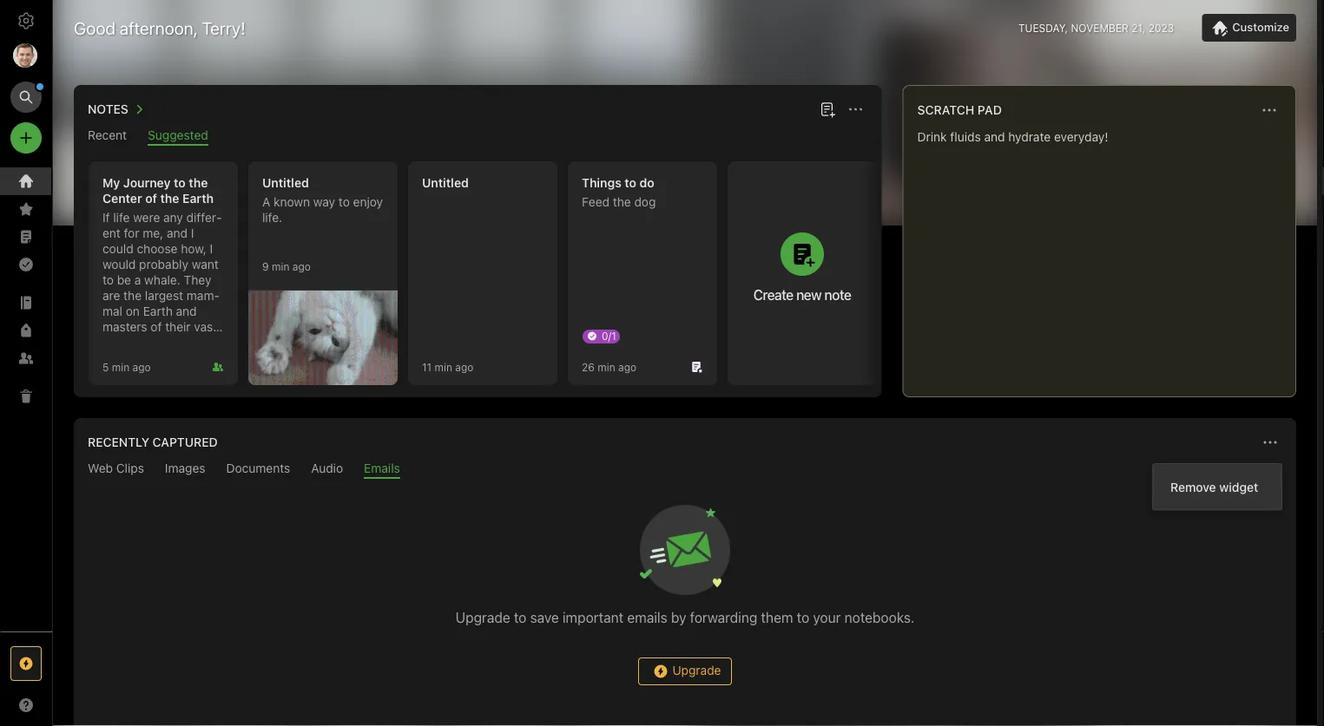 Task type: locate. For each thing, give the bounding box(es) containing it.
a
[[262, 195, 270, 209]]

upgrade left save on the left of page
[[456, 610, 510, 626]]

the left dog
[[613, 195, 631, 209]]

ago for 26 min ago
[[618, 361, 637, 373]]

your
[[813, 610, 841, 626]]

to left save on the left of page
[[514, 610, 527, 626]]

2023
[[1148, 22, 1174, 34]]

the up differ at top left
[[189, 176, 208, 190]]

min right 26
[[598, 361, 615, 373]]

1 untitled from the left
[[262, 176, 309, 190]]

2 tab list from the top
[[77, 462, 1293, 479]]

d...
[[102, 336, 120, 350]]

documents tab
[[226, 462, 290, 479]]

tab list containing web clips
[[77, 462, 1293, 479]]

ago right 11
[[455, 361, 474, 373]]

me,
[[143, 226, 163, 241]]

i up 'want'
[[210, 242, 213, 256]]

mal
[[102, 289, 220, 319]]

min right 9
[[272, 260, 290, 273]]

differ
[[186, 211, 222, 225]]

suggested tab
[[148, 128, 208, 146]]

customize button
[[1202, 14, 1296, 42]]

center
[[102, 191, 142, 206]]

a
[[134, 273, 141, 287]]

11
[[422, 361, 432, 373]]

to left your
[[797, 610, 809, 626]]

ago right 5
[[132, 361, 151, 373]]

untitled
[[262, 176, 309, 190], [422, 176, 469, 190]]

of
[[145, 191, 157, 206], [151, 320, 162, 334]]

ago
[[292, 260, 311, 273], [132, 361, 151, 373], [455, 361, 474, 373], [618, 361, 637, 373]]

and up their
[[176, 304, 197, 319]]

recent tab
[[88, 128, 127, 146]]

1 horizontal spatial i
[[210, 242, 213, 256]]

i up how,
[[191, 226, 194, 241]]

choose
[[137, 242, 178, 256]]

suggested tab panel
[[74, 146, 892, 398]]

notebooks.
[[845, 610, 915, 626]]

More actions field
[[844, 97, 868, 122], [1257, 98, 1282, 122], [1258, 431, 1282, 455]]

note
[[824, 287, 851, 303]]

tuesday,
[[1019, 22, 1068, 34]]

more actions field for scratch pad
[[1257, 98, 1282, 122]]

0 horizontal spatial earth
[[143, 304, 173, 319]]

upgrade down upgrade to save important emails by forwarding them to your notebooks. at bottom
[[672, 664, 721, 678]]

largest
[[145, 289, 183, 303]]

1 vertical spatial upgrade
[[672, 664, 721, 678]]

mam
[[187, 289, 220, 303]]

their
[[165, 320, 191, 334]]

could
[[102, 242, 133, 256]]

ago right 9
[[292, 260, 311, 273]]

0 vertical spatial earth
[[182, 191, 214, 206]]

pad
[[978, 103, 1002, 117]]

0 horizontal spatial untitled
[[262, 176, 309, 190]]

tuesday, november 21, 2023
[[1019, 22, 1174, 34]]

the inside things to do feed the dog
[[613, 195, 631, 209]]

9
[[262, 260, 269, 273]]

audio
[[311, 462, 343, 476]]

9 min ago
[[262, 260, 311, 273]]

untitled inside untitled a known way to enjoy life.
[[262, 176, 309, 190]]

do
[[640, 176, 654, 190]]

web clips tab
[[88, 462, 144, 479]]

the
[[189, 176, 208, 190], [160, 191, 179, 206], [613, 195, 631, 209], [123, 289, 142, 303]]

scratch pad button
[[914, 100, 1002, 121]]

notes
[[88, 102, 128, 116]]

1 vertical spatial tab list
[[77, 462, 1293, 479]]

emails
[[364, 462, 400, 476]]

recently captured button
[[84, 432, 218, 453]]

upgrade
[[456, 610, 510, 626], [672, 664, 721, 678]]

0 vertical spatial tab list
[[77, 128, 878, 146]]

tab list
[[77, 128, 878, 146], [77, 462, 1293, 479]]

upgrade inside button
[[672, 664, 721, 678]]

and
[[167, 226, 188, 241], [176, 304, 197, 319]]

recent
[[88, 128, 127, 142]]

of left their
[[151, 320, 162, 334]]

upgrade for upgrade to save important emails by forwarding them to your notebooks.
[[456, 610, 510, 626]]

min
[[272, 260, 290, 273], [112, 361, 130, 373], [435, 361, 452, 373], [598, 361, 615, 373]]

to right the way
[[339, 195, 350, 209]]

ago right 26
[[618, 361, 637, 373]]

and down any
[[167, 226, 188, 241]]

more actions field for recently captured
[[1258, 431, 1282, 455]]

Account field
[[0, 38, 52, 73]]

ago for 9 min ago
[[292, 260, 311, 273]]

more actions image
[[845, 99, 866, 120], [1259, 100, 1280, 121]]

vast
[[194, 320, 217, 334]]

to
[[174, 176, 186, 190], [625, 176, 636, 190], [339, 195, 350, 209], [102, 273, 114, 287], [514, 610, 527, 626], [797, 610, 809, 626]]

min for 26
[[598, 361, 615, 373]]

0 horizontal spatial upgrade
[[456, 610, 510, 626]]

1 tab list from the top
[[77, 128, 878, 146]]

1 vertical spatial i
[[210, 242, 213, 256]]

be
[[117, 273, 131, 287]]

clips
[[116, 462, 144, 476]]

life
[[113, 211, 130, 225]]

captured
[[153, 435, 218, 450]]

tab list containing recent
[[77, 128, 878, 146]]

min right 5
[[112, 361, 130, 373]]

1 horizontal spatial untitled
[[422, 176, 469, 190]]

known
[[274, 195, 310, 209]]

earth up differ at top left
[[182, 191, 214, 206]]

of down journey
[[145, 191, 157, 206]]

notes button
[[84, 99, 149, 120]]

0/1
[[602, 330, 616, 342]]

i
[[191, 226, 194, 241], [210, 242, 213, 256]]

account image
[[13, 43, 37, 68]]

earth
[[182, 191, 214, 206], [143, 304, 173, 319]]

earth down largest
[[143, 304, 173, 319]]

create
[[753, 287, 793, 303]]

0 vertical spatial upgrade
[[456, 610, 510, 626]]

click to expand image
[[45, 695, 58, 715]]

1 vertical spatial earth
[[143, 304, 173, 319]]

0 horizontal spatial i
[[191, 226, 194, 241]]

1 vertical spatial and
[[176, 304, 197, 319]]

0 vertical spatial of
[[145, 191, 157, 206]]

1 horizontal spatial upgrade
[[672, 664, 721, 678]]

ago for 11 min ago
[[455, 361, 474, 373]]

to left do
[[625, 176, 636, 190]]

tree
[[0, 168, 52, 631]]

afternoon,
[[120, 17, 198, 38]]

untitled a known way to enjoy life.
[[262, 176, 383, 225]]

1 vertical spatial of
[[151, 320, 162, 334]]

min right 11
[[435, 361, 452, 373]]

2 untitled from the left
[[422, 176, 469, 190]]



Task type: describe. For each thing, give the bounding box(es) containing it.
images tab
[[165, 462, 205, 479]]

things
[[582, 176, 622, 190]]

the up any
[[160, 191, 179, 206]]

5
[[102, 361, 109, 373]]

11 min ago
[[422, 361, 474, 373]]

customize
[[1232, 21, 1289, 34]]

upgrade image
[[16, 654, 36, 675]]

suggested
[[148, 128, 208, 142]]

scratch pad
[[918, 103, 1002, 117]]

to up are
[[102, 273, 114, 287]]

by
[[671, 610, 686, 626]]

26 min ago
[[582, 361, 637, 373]]

want
[[192, 257, 219, 272]]

important
[[563, 610, 624, 626]]

save
[[530, 610, 559, 626]]

emails
[[627, 610, 668, 626]]

on
[[126, 304, 140, 319]]

way
[[313, 195, 335, 209]]

terry!
[[202, 17, 245, 38]]

Start writing… text field
[[918, 129, 1295, 383]]

things to do feed the dog
[[582, 176, 656, 209]]

were
[[133, 211, 160, 225]]

forwarding
[[690, 610, 757, 626]]

good afternoon, terry!
[[74, 17, 245, 38]]

upgrade button
[[638, 658, 732, 686]]

upgrade for upgrade
[[672, 664, 721, 678]]

they
[[184, 273, 211, 287]]

untitled for untitled a known way to enjoy life.
[[262, 176, 309, 190]]

my journey to the center of the earth if life were any differ ent for me, and i could choose how, i would probably want to be a whale. they are the largest mam mal on earth and masters of their vast d...
[[102, 176, 222, 350]]

enjoy
[[353, 195, 383, 209]]

5 min ago
[[102, 361, 151, 373]]

0 vertical spatial and
[[167, 226, 188, 241]]

my
[[102, 176, 120, 190]]

1 horizontal spatial more actions image
[[1259, 100, 1280, 121]]

tab list for recently captured
[[77, 462, 1293, 479]]

would
[[102, 257, 136, 272]]

0 horizontal spatial more actions image
[[845, 99, 866, 120]]

new
[[796, 287, 821, 303]]

masters
[[102, 320, 147, 334]]

are
[[102, 289, 120, 303]]

0 vertical spatial i
[[191, 226, 194, 241]]

whale.
[[144, 273, 180, 287]]

home image
[[16, 171, 36, 192]]

WHAT'S NEW field
[[0, 692, 52, 720]]

recently
[[88, 435, 149, 450]]

probably
[[139, 257, 188, 272]]

thumbnail image
[[248, 291, 398, 386]]

1 horizontal spatial earth
[[182, 191, 214, 206]]

if
[[102, 211, 110, 225]]

them
[[761, 610, 793, 626]]

more actions image
[[1260, 432, 1281, 453]]

create new note button
[[728, 162, 877, 386]]

good
[[74, 17, 116, 38]]

for
[[124, 226, 139, 241]]

remove
[[1170, 480, 1216, 494]]

create new note
[[753, 287, 851, 303]]

min for 9
[[272, 260, 290, 273]]

journey
[[123, 176, 171, 190]]

recently captured
[[88, 435, 218, 450]]

21,
[[1132, 22, 1146, 34]]

settings image
[[16, 10, 36, 31]]

how,
[[181, 242, 207, 256]]

ent
[[102, 211, 222, 241]]

scratch
[[918, 103, 974, 117]]

web clips
[[88, 462, 144, 476]]

web
[[88, 462, 113, 476]]

to inside untitled a known way to enjoy life.
[[339, 195, 350, 209]]

untitled for untitled
[[422, 176, 469, 190]]

remove widget
[[1170, 480, 1258, 494]]

images
[[165, 462, 205, 476]]

upgrade to save important emails by forwarding them to your notebooks.
[[456, 610, 915, 626]]

to right journey
[[174, 176, 186, 190]]

remove widget link
[[1153, 475, 1282, 500]]

emails tab panel
[[74, 479, 1296, 727]]

any
[[163, 211, 183, 225]]

ago for 5 min ago
[[132, 361, 151, 373]]

to inside things to do feed the dog
[[625, 176, 636, 190]]

the up on
[[123, 289, 142, 303]]

documents
[[226, 462, 290, 476]]

life.
[[262, 211, 282, 225]]

feed
[[582, 195, 610, 209]]

dog
[[634, 195, 656, 209]]

min for 5
[[112, 361, 130, 373]]

tab list for notes
[[77, 128, 878, 146]]

emails tab
[[364, 462, 400, 479]]

min for 11
[[435, 361, 452, 373]]

november
[[1071, 22, 1129, 34]]

widget
[[1219, 480, 1258, 494]]

audio tab
[[311, 462, 343, 479]]

26
[[582, 361, 595, 373]]



Task type: vqa. For each thing, say whether or not it's contained in the screenshot.
tab list
yes



